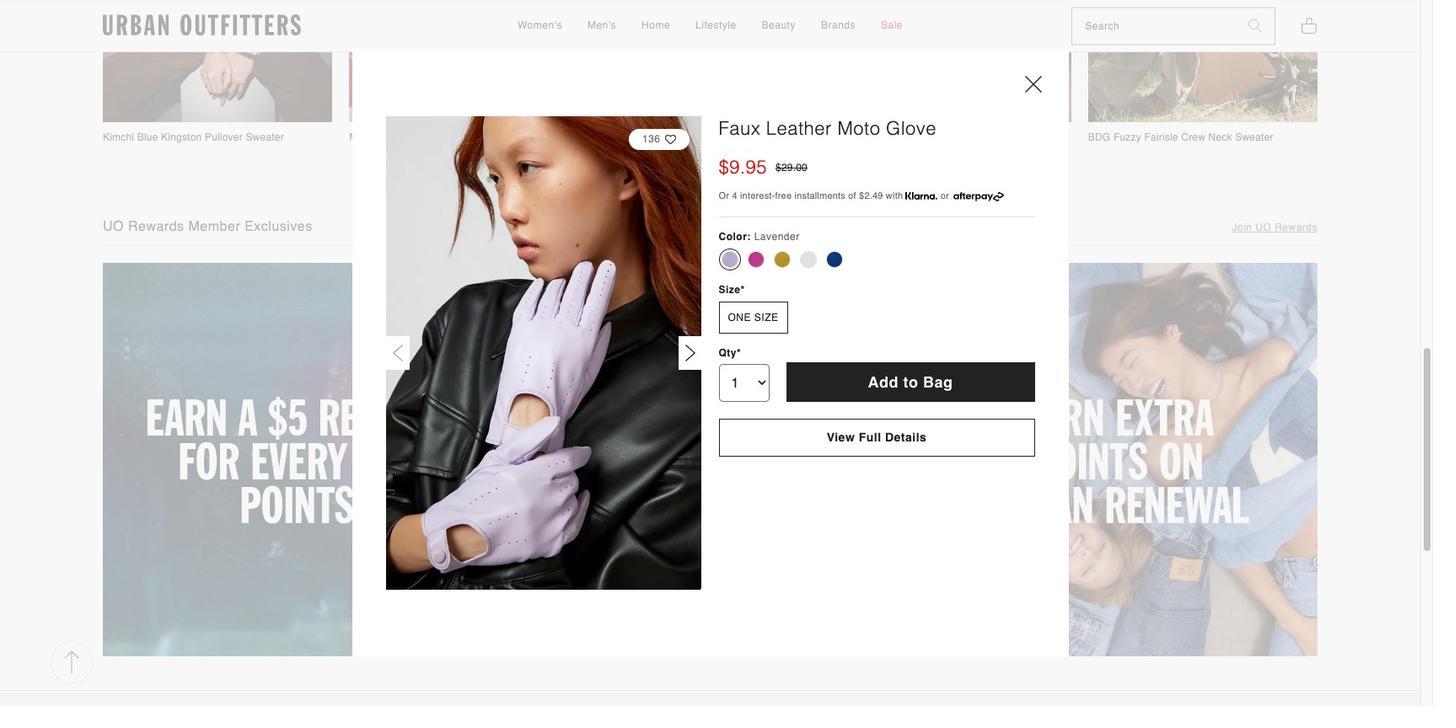 Task type: describe. For each thing, give the bounding box(es) containing it.
1 horizontal spatial uo
[[1256, 222, 1272, 234]]

bdg corduroy carpenter pant image
[[842, 0, 1072, 122]]

kingston
[[161, 131, 202, 143]]

0 horizontal spatial moto
[[660, 131, 683, 143]]

blue
[[137, 131, 158, 143]]

$29.00
[[776, 162, 808, 174]]

kimchi
[[103, 131, 134, 143]]

4
[[732, 191, 738, 202]]

neck
[[1209, 131, 1233, 143]]

0 horizontal spatial faux
[[596, 131, 619, 143]]

mason
[[349, 131, 380, 143]]

fuzzy
[[1114, 131, 1142, 143]]

uo rewards - happening now - perk 1 image
[[103, 263, 497, 657]]

$2.49
[[859, 191, 883, 202]]

lime image
[[774, 251, 791, 268]]

Search text field
[[1073, 8, 1236, 44]]

bdg corduroy carpenter pant
[[842, 131, 984, 143]]

silver image
[[800, 251, 817, 268]]

full
[[859, 431, 882, 444]]

faux leather moto glove inside faux leather moto glove link
[[596, 131, 714, 143]]

crew
[[1182, 131, 1206, 143]]

original price: $29.00 element
[[776, 162, 808, 174]]

mason industrial metal bookshelf link
[[349, 0, 579, 145]]

1 horizontal spatial leather
[[766, 118, 832, 139]]

get our emails element
[[0, 691, 1421, 707]]

or 4 interest-free installments of $2.49 with
[[719, 191, 906, 202]]

interest-
[[740, 191, 775, 202]]

$9.95
[[719, 156, 767, 178]]

kimchi blue kingston pullover sweater
[[103, 131, 284, 143]]

1 horizontal spatial rewards
[[1275, 222, 1318, 234]]

0 horizontal spatial glove
[[686, 131, 714, 143]]

0 horizontal spatial rewards
[[128, 219, 184, 235]]

of
[[848, 191, 857, 202]]

1 sweater from the left
[[246, 131, 284, 143]]

add to bag
[[868, 374, 953, 391]]

bdg fuzzy fairisle crew neck sweater image
[[1088, 0, 1318, 122]]

1 horizontal spatial glove
[[886, 118, 937, 139]]

details
[[885, 431, 927, 444]]

or
[[941, 191, 949, 202]]

join uo rewards link
[[1232, 222, 1318, 234]]

lavender
[[754, 231, 800, 243]]

member
[[188, 219, 240, 235]]

industrial
[[383, 131, 426, 143]]

lavender image
[[721, 251, 738, 268]]

one
[[728, 312, 751, 323]]

mason industrial metal bookshelf image
[[349, 0, 579, 122]]

blue image
[[826, 251, 843, 268]]

installments
[[795, 191, 846, 202]]

0 horizontal spatial uo
[[103, 219, 124, 235]]

2 sweater from the left
[[1236, 131, 1274, 143]]

faux leather moto glove image
[[596, 0, 825, 122]]

1 horizontal spatial faux
[[719, 118, 761, 139]]

uo rewards - happening now - perk 2 image
[[514, 263, 907, 657]]

corduroy
[[867, 131, 910, 143]]



Task type: locate. For each thing, give the bounding box(es) containing it.
bdg
[[842, 131, 865, 143], [1088, 131, 1111, 143]]

join
[[1232, 222, 1253, 234]]

one size
[[728, 312, 779, 323]]

rewards left member
[[128, 219, 184, 235]]

faux left 136
[[596, 131, 619, 143]]

afterpay image
[[954, 192, 1004, 202]]

$9.95 $29.00
[[719, 156, 808, 178]]

size
[[719, 284, 741, 296]]

my shopping bag image
[[1301, 16, 1318, 35]]

search image
[[1249, 19, 1262, 33]]

or
[[719, 191, 730, 202]]

0 horizontal spatial sweater
[[246, 131, 284, 143]]

metal
[[429, 131, 455, 143]]

kimchi blue kingston pullover sweater image
[[103, 0, 332, 122]]

view
[[827, 431, 855, 444]]

view full details link
[[719, 419, 1035, 457]]

rewards
[[128, 219, 184, 235], [1275, 222, 1318, 234]]

1 horizontal spatial moto
[[838, 118, 881, 139]]

bdg corduroy carpenter pant link
[[842, 0, 1072, 145]]

bag
[[923, 374, 953, 391]]

1 bdg from the left
[[842, 131, 865, 143]]

moto
[[838, 118, 881, 139], [660, 131, 683, 143]]

faux
[[719, 118, 761, 139], [596, 131, 619, 143]]

sweater right pullover
[[246, 131, 284, 143]]

rewards right the join
[[1275, 222, 1318, 234]]

bdg for bdg corduroy carpenter pant
[[842, 131, 865, 143]]

join uo rewards
[[1232, 222, 1318, 234]]

leather inside faux leather moto glove link
[[622, 131, 657, 143]]

color:
[[719, 231, 751, 243]]

fairisle
[[1145, 131, 1179, 143]]

to
[[904, 374, 919, 391]]

uo rewards member exclusives
[[103, 219, 313, 235]]

add
[[868, 374, 899, 391]]

add to bag button
[[786, 363, 1035, 403]]

1 horizontal spatial faux leather moto glove
[[719, 118, 937, 139]]

1 horizontal spatial sweater
[[1236, 131, 1274, 143]]

free
[[775, 191, 792, 202]]

with
[[886, 191, 903, 202]]

leather
[[766, 118, 832, 139], [622, 131, 657, 143]]

uo
[[103, 219, 124, 235], [1256, 222, 1272, 234]]

0 horizontal spatial faux leather moto glove
[[596, 131, 714, 143]]

sweater
[[246, 131, 284, 143], [1236, 131, 1274, 143]]

faux up $9.95
[[719, 118, 761, 139]]

pullover
[[205, 131, 243, 143]]

bdg left 'fuzzy'
[[1088, 131, 1111, 143]]

bdg fuzzy fairisle crew neck sweater
[[1088, 131, 1274, 143]]

kimchi blue kingston pullover sweater link
[[103, 0, 332, 145]]

view full details
[[827, 431, 927, 444]]

qty
[[719, 347, 737, 359]]

bookshelf
[[458, 131, 504, 143]]

0 horizontal spatial bdg
[[842, 131, 865, 143]]

glove
[[886, 118, 937, 139], [686, 131, 714, 143]]

uo rewards - happening now - perk 4 image
[[924, 263, 1318, 657]]

size
[[755, 312, 779, 323]]

sweater right neck
[[1236, 131, 1274, 143]]

urban outfitters image
[[103, 14, 301, 36]]

1 horizontal spatial bdg
[[1088, 131, 1111, 143]]

glove right 136
[[686, 131, 714, 143]]

bdg for bdg fuzzy fairisle crew neck sweater
[[1088, 131, 1111, 143]]

color: lavender
[[719, 231, 800, 243]]

pink image
[[748, 251, 764, 268]]

carpenter
[[913, 131, 960, 143]]

2 bdg from the left
[[1088, 131, 1111, 143]]

136 button
[[629, 120, 689, 158]]

faux leather moto glove link
[[596, 0, 825, 145]]

glove left pant
[[886, 118, 937, 139]]

None search field
[[1073, 8, 1236, 44]]

bdg left corduroy
[[842, 131, 865, 143]]

sale price: $9.95 element
[[719, 155, 767, 181]]

main navigation element
[[366, 1, 1055, 51]]

klarna image
[[906, 192, 938, 200]]

mason industrial metal bookshelf
[[349, 131, 504, 143]]

pant
[[963, 131, 984, 143]]

136
[[643, 133, 661, 145]]

exclusives
[[245, 219, 313, 235]]

0 horizontal spatial leather
[[622, 131, 657, 143]]

faux leather moto glove
[[719, 118, 937, 139], [596, 131, 714, 143]]

bdg fuzzy fairisle crew neck sweater link
[[1088, 0, 1318, 145]]



Task type: vqa. For each thing, say whether or not it's contained in the screenshot.
OUT FROM UNDER DEDE POINTELLE MINI DRESS image
no



